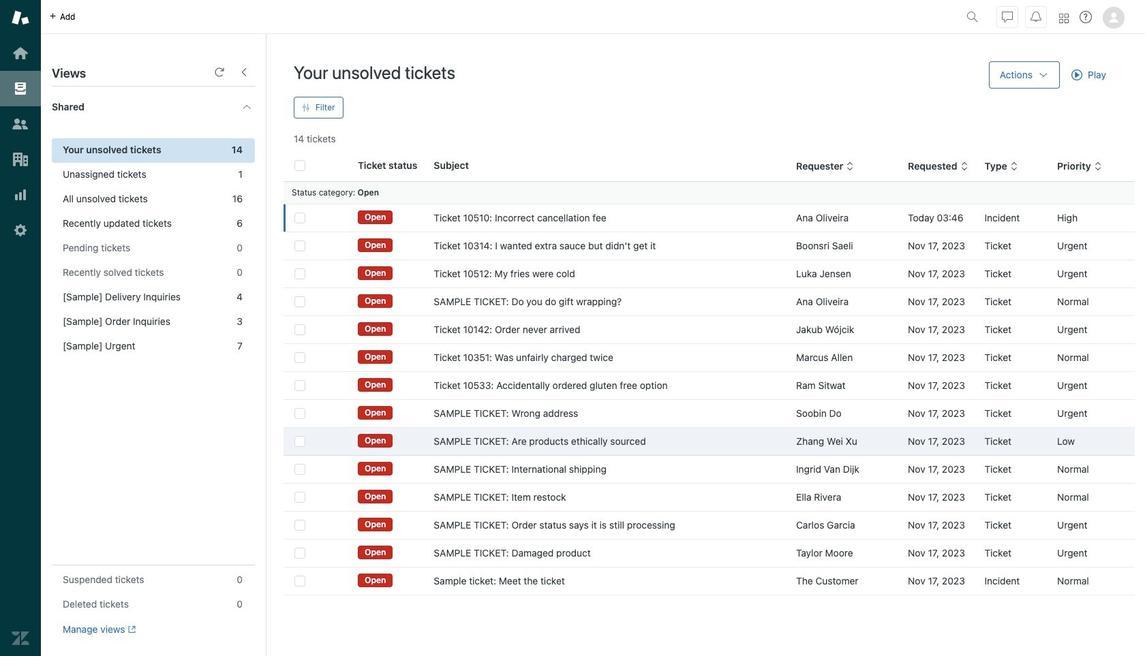 Task type: vqa. For each thing, say whether or not it's contained in the screenshot.
Zendesk image
yes



Task type: describe. For each thing, give the bounding box(es) containing it.
get help image
[[1080, 11, 1092, 23]]

14 row from the top
[[284, 568, 1135, 596]]

8 row from the top
[[284, 400, 1135, 428]]

reporting image
[[12, 186, 29, 204]]

6 row from the top
[[284, 344, 1135, 372]]

3 row from the top
[[284, 260, 1135, 288]]

7 row from the top
[[284, 372, 1135, 400]]

get started image
[[12, 44, 29, 62]]

4 row from the top
[[284, 288, 1135, 316]]

12 row from the top
[[284, 512, 1135, 540]]

refresh views pane image
[[214, 67, 225, 78]]

9 row from the top
[[284, 428, 1135, 456]]

2 row from the top
[[284, 232, 1135, 260]]

opens in a new tab image
[[125, 626, 136, 634]]

main element
[[0, 0, 41, 657]]

zendesk image
[[12, 630, 29, 648]]

button displays agent's chat status as invisible. image
[[1002, 11, 1013, 22]]

views image
[[12, 80, 29, 98]]



Task type: locate. For each thing, give the bounding box(es) containing it.
row
[[284, 204, 1135, 232], [284, 232, 1135, 260], [284, 260, 1135, 288], [284, 288, 1135, 316], [284, 316, 1135, 344], [284, 344, 1135, 372], [284, 372, 1135, 400], [284, 400, 1135, 428], [284, 428, 1135, 456], [284, 456, 1135, 484], [284, 484, 1135, 512], [284, 512, 1135, 540], [284, 540, 1135, 568], [284, 568, 1135, 596]]

admin image
[[12, 222, 29, 239]]

zendesk support image
[[12, 9, 29, 27]]

customers image
[[12, 115, 29, 133]]

13 row from the top
[[284, 540, 1135, 568]]

organizations image
[[12, 151, 29, 168]]

heading
[[41, 87, 266, 128]]

5 row from the top
[[284, 316, 1135, 344]]

zendesk products image
[[1060, 13, 1069, 23]]

notifications image
[[1031, 11, 1042, 22]]

1 row from the top
[[284, 204, 1135, 232]]

11 row from the top
[[284, 484, 1135, 512]]

10 row from the top
[[284, 456, 1135, 484]]

hide panel views image
[[239, 67, 250, 78]]



